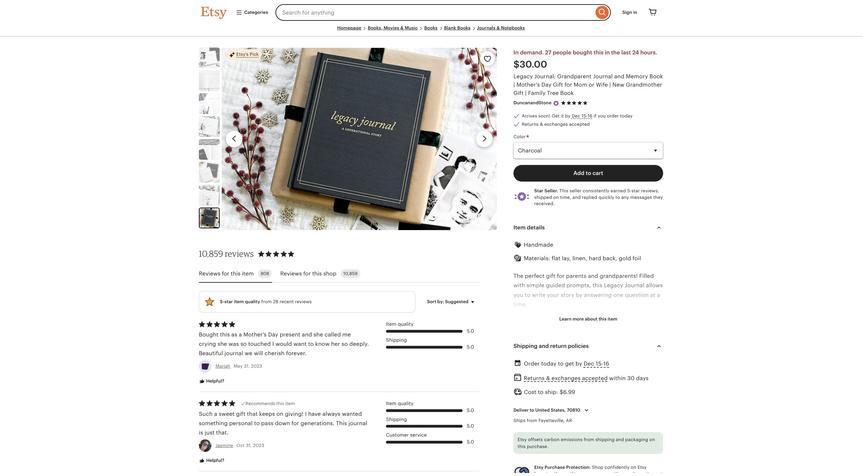 Task type: locate. For each thing, give the bounding box(es) containing it.
mother's inside legacy journal: grandparent journal and memory book | mother's day gift for mom or wife | new grandmother gift | family tree book
[[517, 82, 540, 88]]

2 horizontal spatial with
[[610, 471, 620, 473]]

item quality for bought this as a mother's day present and she called me crying she was so touched i would want to know her so deeply. beautiful journal we will cherish forever.
[[386, 321, 414, 327]]

item details button
[[507, 219, 670, 236]]

1 vertical spatial journal
[[349, 420, 367, 427]]

days
[[636, 375, 649, 381]]

1 horizontal spatial she
[[314, 331, 323, 338]]

your down guided on the bottom of the page
[[547, 292, 559, 298]]

goes
[[583, 471, 594, 473]]

legacy down $30.00
[[514, 73, 533, 80]]

tab list
[[199, 265, 480, 283]]

this inside 'in demand. 27 people bought this in the last 24 hours. $30.00'
[[594, 49, 604, 56]]

1 helpful? button from the top
[[194, 375, 230, 388]]

journal inside such a sweet gift that keeps on giving! i have always wanted something personal to pass down for generations. this journal is just that.
[[349, 420, 367, 427]]

this inside such a sweet gift that keeps on giving! i have always wanted something personal to pass down for generations. this journal is just that.
[[336, 420, 347, 427]]

by down prompts,
[[576, 292, 583, 298]]

duncanandstone
[[514, 100, 552, 106]]

gift!
[[615, 405, 626, 411]]

to inside such a sweet gift that keeps on giving! i have always wanted something personal to pass down for generations. this journal is just that.
[[254, 420, 260, 427]]

1 horizontal spatial day
[[542, 82, 552, 88]]

None search field
[[275, 4, 611, 21]]

&
[[400, 25, 404, 30], [497, 25, 500, 30], [540, 122, 543, 127], [546, 375, 550, 381]]

2 reviews from the left
[[280, 270, 302, 277]]

answer
[[537, 339, 556, 345]]

and up the new
[[614, 73, 625, 80]]

wrong inside shop confidently on etsy knowing if something goes wrong with an order, we've go
[[595, 471, 609, 473]]

0 horizontal spatial journal
[[224, 350, 243, 357]]

1 horizontal spatial 16
[[603, 361, 609, 367]]

1 vertical spatial 5-
[[220, 299, 225, 304]]

returns down into
[[524, 375, 545, 381]]

1 horizontal spatial with
[[581, 461, 593, 468]]

to left write
[[525, 292, 531, 298]]

books down the search for anything text field
[[424, 25, 438, 30]]

consistently
[[583, 188, 610, 194]]

order, inside the 'go in order, or jump to certain questions that intrigue you. answer one question in a sitting, or find a relaxing place to answer even more! there is no right or wrong way to fill out your legacy journal, this is simply an opportunity to share about the experiences that made you into the person you are today. one day, the generations that follow will be able to look back and learn from the legacy you've left behind.'
[[529, 320, 546, 327]]

etsy offsets carbon emissions from shipping and packaging on this purchase.
[[518, 437, 655, 449]]

5.0
[[467, 328, 474, 334], [467, 344, 474, 350], [467, 408, 474, 413], [467, 423, 474, 429], [467, 439, 474, 445]]

about inside the 'go in order, or jump to certain questions that intrigue you. answer one question in a sitting, or find a relaxing place to answer even more! there is no right or wrong way to fill out your legacy journal, this is simply an opportunity to share about the experiences that made you into the person you are today. one day, the generations that follow will be able to look back and learn from the legacy you've left behind.'
[[570, 358, 586, 364]]

0 horizontal spatial journal
[[593, 73, 613, 80]]

journal inside the perfect gift for parents and grandparents! filled with simple guided prompts, this legacy journal allows you to write your story by answering one question at a time.
[[625, 282, 645, 289]]

& for journals & notebooks
[[497, 25, 500, 30]]

0 horizontal spatial with
[[514, 282, 525, 289]]

add to cart
[[574, 170, 603, 177]]

with down confidently
[[610, 471, 620, 473]]

1 horizontal spatial books
[[457, 25, 471, 30]]

accepted down arrives soon! get it by dec 15-16 if you order today
[[569, 122, 590, 127]]

quality
[[245, 299, 260, 304], [398, 321, 414, 327], [398, 401, 414, 406]]

0 vertical spatial 2023
[[251, 364, 262, 369]]

| up the duncanandstone
[[514, 82, 515, 88]]

1 vertical spatial your
[[551, 348, 564, 355]]

1 vertical spatial question
[[560, 329, 584, 336]]

is inside such a sweet gift that keeps on giving! i have always wanted something personal to pass down for generations. this journal is just that.
[[199, 429, 203, 436]]

the left last
[[611, 49, 620, 56]]

gold inside • linen bound hard cover with gold embossed title and spine
[[595, 461, 607, 468]]

1 vertical spatial 15-
[[596, 361, 603, 367]]

2 vertical spatial with
[[610, 471, 620, 473]]

shipping for such a sweet gift that keeps on giving! i have always wanted something personal to pass down for generations. this journal is just that.
[[386, 416, 407, 422]]

item details
[[514, 224, 545, 231]]

cost
[[524, 389, 537, 395]]

that down "recommends"
[[247, 411, 258, 417]]

legacy inside the perfect gift for parents and grandparents! filled with simple guided prompts, this legacy journal allows you to write your story by answering one question at a time.
[[604, 282, 623, 289]]

1 horizontal spatial 15-
[[596, 361, 603, 367]]

title
[[638, 461, 648, 468]]

day inside bought this as a mother's day present and she called me crying she was so touched i would want to know her so deeply. beautiful journal we will cherish forever.
[[268, 331, 278, 338]]

etsy up knowing
[[534, 465, 544, 470]]

for down grandparent
[[565, 82, 572, 88]]

grandparent legacy journal memory book: family tree keepsake by duncan & stone | gift for parents & grandparents | nana scrapbook album | perfect for holidays image
[[199, 48, 220, 68], [222, 48, 497, 230], [199, 70, 220, 91], [199, 93, 220, 114], [199, 116, 220, 137], [199, 139, 220, 160], [199, 162, 220, 183], [199, 185, 220, 206], [200, 208, 219, 228]]

such
[[199, 411, 213, 417]]

jump
[[554, 320, 568, 327]]

earned
[[611, 188, 626, 194]]

31, for so
[[244, 364, 250, 369]]

relaxing
[[640, 329, 662, 336]]

legacy inside legacy journal: grandparent journal and memory book | mother's day gift for mom or wife | new grandmother gift | family tree book
[[514, 73, 533, 80]]

on
[[553, 195, 559, 200], [277, 411, 284, 417], [650, 437, 655, 442], [631, 465, 637, 470]]

learn
[[559, 317, 572, 322]]

& down soon! get
[[540, 122, 543, 127]]

1 horizontal spatial 10,859
[[343, 271, 358, 276]]

31, right oct
[[246, 443, 252, 448]]

intrigue
[[637, 320, 658, 327]]

1 horizontal spatial dec
[[584, 361, 594, 367]]

reviews
[[199, 270, 220, 277], [280, 270, 302, 277]]

your
[[547, 292, 559, 298], [551, 348, 564, 355]]

to right jump
[[569, 320, 575, 327]]

0 vertical spatial 5-
[[627, 188, 632, 194]]

in
[[514, 49, 519, 56]]

reviews for this item
[[199, 270, 254, 277]]

or inside legacy journal: grandparent journal and memory book | mother's day gift for mom or wife | new grandmother gift | family tree book
[[589, 82, 595, 88]]

1 vertical spatial hard
[[551, 461, 563, 468]]

0 horizontal spatial legacy
[[514, 73, 533, 80]]

0 vertical spatial 10,859
[[199, 249, 223, 259]]

item up sitting,
[[608, 317, 618, 322]]

2 helpful? button from the top
[[194, 454, 230, 467]]

0 vertical spatial gift
[[546, 273, 556, 279]]

& down person on the right of the page
[[546, 375, 550, 381]]

____________________________
[[514, 424, 578, 430]]

purchase
[[545, 465, 565, 470]]

a inside the perfect gift for parents and grandparents! filled with simple guided prompts, this legacy journal allows you to write your story by answering one question at a time.
[[657, 292, 660, 298]]

gift up tree
[[553, 82, 563, 88]]

the inside 'in demand. 27 people bought this in the last 24 hours. $30.00'
[[611, 49, 620, 56]]

pass
[[261, 420, 274, 427]]

to inside button
[[586, 170, 591, 177]]

etsy inside etsy offsets carbon emissions from shipping and packaging on this purchase.
[[518, 437, 527, 442]]

helpful? button for such a sweet gift that keeps on giving! i have always wanted something personal to pass down for generations. this journal is just that.
[[194, 454, 230, 467]]

0 vertical spatial item quality
[[386, 321, 414, 327]]

or left 'wife'
[[589, 82, 595, 88]]

0 horizontal spatial something
[[199, 420, 228, 427]]

helpful? down the jasmine
[[205, 458, 224, 463]]

2 vertical spatial quality
[[398, 401, 414, 406]]

to inside the perfect gift for parents and grandparents! filled with simple guided prompts, this legacy journal allows you to write your story by answering one question at a time.
[[525, 292, 531, 298]]

dec right the it
[[572, 113, 580, 118]]

item
[[514, 224, 526, 231], [386, 321, 397, 327], [386, 401, 397, 406]]

one inside the perfect gift for parents and grandparents! filled with simple guided prompts, this legacy journal allows you to write your story by answering one question at a time.
[[613, 292, 624, 298]]

808
[[261, 271, 269, 276]]

suggested
[[445, 299, 469, 304]]

from left 28
[[261, 299, 272, 304]]

arrives soon! get it by dec 15-16 if you order today
[[522, 113, 633, 118]]

1 horizontal spatial star
[[632, 188, 640, 194]]

1 vertical spatial 10,859
[[343, 271, 358, 276]]

seller.
[[545, 188, 558, 194]]

journal inside legacy journal: grandparent journal and memory book | mother's day gift for mom or wife | new grandmother gift | family tree book
[[593, 73, 613, 80]]

with up goes
[[581, 461, 593, 468]]

item inside dropdown button
[[514, 224, 526, 231]]

0 horizontal spatial dec
[[572, 113, 580, 118]]

etsy up we've
[[638, 465, 647, 470]]

1 vertical spatial accepted
[[582, 375, 608, 381]]

is left just
[[199, 429, 203, 436]]

will inside the 'go in order, or jump to certain questions that intrigue you. answer one question in a sitting, or find a relaxing place to answer even more! there is no right or wrong way to fill out your legacy journal, this is simply an opportunity to share about the experiences that made you into the person you are today. one day, the generations that follow will be able to look back and learn from the legacy you've left behind.'
[[578, 376, 587, 383]]

this up 'answering'
[[593, 282, 603, 289]]

will up the you've
[[578, 376, 587, 383]]

accepted down today.
[[582, 375, 608, 381]]

1 vertical spatial 16
[[603, 361, 609, 367]]

an inside shop confidently on etsy knowing if something goes wrong with an order, we've go
[[621, 471, 626, 473]]

something inside such a sweet gift that keeps on giving! i have always wanted something personal to pass down for generations. this journal is just that.
[[199, 420, 228, 427]]

0 vertical spatial something
[[199, 420, 228, 427]]

wrong down shop
[[595, 471, 609, 473]]

0 vertical spatial question
[[625, 292, 649, 298]]

story
[[561, 292, 574, 298]]

1 item quality from the top
[[386, 321, 414, 327]]

menu bar containing homepage
[[201, 25, 661, 37]]

something up just
[[199, 420, 228, 427]]

protection:
[[566, 465, 591, 470]]

exchanges up legacy
[[552, 375, 581, 381]]

will inside bought this as a mother's day present and she called me crying she was so touched i would want to know her so deeply. beautiful journal we will cherish forever.
[[254, 350, 263, 357]]

0 vertical spatial quality
[[245, 299, 260, 304]]

into
[[525, 367, 536, 374]]

31, right may
[[244, 364, 250, 369]]

and inside the perfect gift for parents and grandparents! filled with simple guided prompts, this legacy journal allows you to write your story by answering one question at a time.
[[588, 273, 598, 279]]

1 horizontal spatial gift
[[546, 273, 556, 279]]

for inside legacy journal: grandparent journal and memory book | mother's day gift for mom or wife | new grandmother gift | family tree book
[[565, 82, 572, 88]]

that.
[[216, 429, 229, 436]]

this up sitting,
[[599, 317, 607, 322]]

book right tree
[[560, 90, 574, 96]]

today right order
[[620, 113, 633, 118]]

5- down the reviews for this item
[[220, 299, 225, 304]]

this
[[594, 49, 604, 56], [231, 270, 240, 277], [312, 270, 322, 277], [593, 282, 603, 289], [599, 317, 607, 322], [220, 331, 230, 338], [609, 348, 619, 355], [276, 401, 284, 406], [518, 444, 526, 449]]

1 vertical spatial reviews
[[295, 299, 312, 304]]

0 vertical spatial helpful?
[[205, 379, 224, 384]]

0 horizontal spatial 16
[[588, 113, 593, 118]]

banner
[[189, 0, 674, 25]]

reviews
[[225, 249, 254, 259], [295, 299, 312, 304]]

experiences
[[598, 358, 631, 364]]

quality for crying
[[398, 321, 414, 327]]

0 vertical spatial hard
[[589, 255, 601, 262]]

etsy purchase protection:
[[534, 465, 591, 470]]

i up the cherish
[[272, 341, 274, 347]]

a inside such a sweet gift that keeps on giving! i have always wanted something personal to pass down for generations. this journal is just that.
[[214, 411, 217, 417]]

made
[[645, 358, 660, 364]]

book up grandmother
[[650, 73, 663, 80]]

and inside etsy offsets carbon emissions from shipping and packaging on this purchase.
[[616, 437, 624, 442]]

0 vertical spatial if
[[594, 113, 597, 118]]

way
[[514, 348, 524, 355]]

0 vertical spatial 31,
[[244, 364, 250, 369]]

this inside bought this as a mother's day present and she called me crying she was so touched i would want to know her so deeply. beautiful journal we will cherish forever.
[[220, 331, 230, 338]]

and up want
[[302, 331, 312, 338]]

1 vertical spatial if
[[554, 471, 557, 473]]

1 vertical spatial this
[[336, 420, 347, 427]]

journal up 'wife'
[[593, 73, 613, 80]]

with inside shop confidently on etsy knowing if something goes wrong with an order, we've go
[[610, 471, 620, 473]]

journal inside bought this as a mother's day present and she called me crying she was so touched i would want to know her so deeply. beautiful journal we will cherish forever.
[[224, 350, 243, 357]]

this left purchase.
[[518, 444, 526, 449]]

shipping
[[596, 437, 615, 442]]

accepted for returns & exchanges accepted within 30 days
[[582, 375, 608, 381]]

received.
[[534, 201, 555, 206]]

the perfect gift for parents and grandparents! filled with simple guided prompts, this legacy journal allows you to write your story by answering one question at a time.
[[514, 273, 663, 308]]

1 horizontal spatial an
[[645, 348, 652, 355]]

menu bar
[[201, 25, 661, 37]]

day up would
[[268, 331, 278, 338]]

Search for anything text field
[[275, 4, 594, 21]]

returns & exchanges accepted
[[522, 122, 590, 127]]

1 vertical spatial will
[[578, 376, 587, 383]]

bought
[[573, 49, 592, 56]]

exchanges down the it
[[544, 122, 568, 127]]

1 horizontal spatial 5-
[[627, 188, 632, 194]]

on up down
[[277, 411, 284, 417]]

gold for embossed
[[595, 461, 607, 468]]

1 vertical spatial returns
[[524, 375, 545, 381]]

0 horizontal spatial if
[[554, 471, 557, 473]]

| left family
[[525, 90, 527, 96]]

1 reviews from the left
[[199, 270, 220, 277]]

and right back
[[644, 376, 654, 383]]

deliver to united states, 70810
[[514, 408, 580, 413]]

0 horizontal spatial an
[[621, 471, 626, 473]]

fayetteville,
[[539, 418, 565, 423]]

2 so from the left
[[342, 341, 348, 347]]

customer
[[386, 432, 409, 438]]

by:
[[438, 299, 444, 304]]

learn more about this item button
[[554, 313, 623, 326]]

5-star item quality from 28 recent reviews
[[220, 299, 312, 304]]

this up experiences
[[609, 348, 619, 355]]

shop confidently on etsy knowing if something goes wrong with an order, we've go
[[534, 465, 663, 473]]

0 vertical spatial one
[[613, 292, 624, 298]]

4 5.0 from the top
[[467, 423, 474, 429]]

if left order
[[594, 113, 597, 118]]

1 horizontal spatial wrong
[[642, 339, 659, 345]]

1 vertical spatial an
[[621, 471, 626, 473]]

accepted for returns & exchanges accepted
[[569, 122, 590, 127]]

to left united
[[530, 408, 534, 413]]

will down touched on the bottom of page
[[254, 350, 263, 357]]

an up made
[[645, 348, 652, 355]]

about up "are"
[[570, 358, 586, 364]]

mother's up family
[[517, 82, 540, 88]]

always
[[322, 411, 341, 417]]

as
[[231, 331, 237, 338]]

if
[[594, 113, 597, 118], [554, 471, 557, 473]]

1 vertical spatial helpful? button
[[194, 454, 230, 467]]

1 vertical spatial quality
[[398, 321, 414, 327]]

by
[[565, 113, 571, 118], [576, 292, 583, 298], [576, 361, 582, 367]]

star inside this seller consistently earned 5-star reviews, shipped on time, and replied quickly to any messages they received.
[[632, 188, 640, 194]]

0 vertical spatial with
[[514, 282, 525, 289]]

etsy up product
[[518, 437, 527, 442]]

1 vertical spatial 31,
[[246, 443, 252, 448]]

and inside • linen bound hard cover with gold embossed title and spine
[[650, 461, 660, 468]]

0 vertical spatial an
[[645, 348, 652, 355]]

order, up answer
[[529, 320, 546, 327]]

left
[[592, 386, 601, 392]]

1 horizontal spatial something
[[558, 471, 582, 473]]

behind.
[[602, 386, 623, 392]]

0 vertical spatial book
[[650, 73, 663, 80]]

a right the such at the left of the page
[[214, 411, 217, 417]]

grandparents!
[[600, 273, 638, 279]]

in inside button
[[633, 10, 637, 15]]

about inside dropdown button
[[585, 317, 598, 322]]

this inside this seller consistently earned 5-star reviews, shipped on time, and replied quickly to any messages they received.
[[560, 188, 569, 194]]

& for returns & exchanges accepted within 30 days
[[546, 375, 550, 381]]

gift inside the perfect gift for parents and grandparents! filled with simple guided prompts, this legacy journal allows you to write your story by answering one question at a time.
[[546, 273, 556, 279]]

returns for returns & exchanges accepted within 30 days
[[524, 375, 545, 381]]

banner containing categories
[[189, 0, 674, 25]]

your inside the 'go in order, or jump to certain questions that intrigue you. answer one question in a sitting, or find a relaxing place to answer even more! there is no right or wrong way to fill out your legacy journal, this is simply an opportunity to share about the experiences that made you into the person you are today. one day, the generations that follow will be able to look back and learn from the legacy you've left behind.'
[[551, 348, 564, 355]]

to down earned
[[616, 195, 620, 200]]

2023 down we
[[251, 364, 262, 369]]

2 item quality from the top
[[386, 401, 414, 406]]

so
[[241, 341, 247, 347], [342, 341, 348, 347]]

gift up the duncanandstone
[[514, 90, 524, 96]]

mariah link
[[216, 364, 230, 369]]

in left last
[[605, 49, 610, 56]]

star_seller image
[[553, 100, 559, 106]]

2 vertical spatial item
[[386, 401, 397, 406]]

0 vertical spatial about
[[585, 317, 598, 322]]

returns down arrives
[[522, 122, 539, 127]]

on inside this seller consistently earned 5-star reviews, shipped on time, and replied quickly to any messages they received.
[[553, 195, 559, 200]]

none search field inside banner
[[275, 4, 611, 21]]

0 vertical spatial will
[[254, 350, 263, 357]]

1 vertical spatial legacy
[[604, 282, 623, 289]]

1 vertical spatial is
[[620, 348, 624, 355]]

1 horizontal spatial order,
[[627, 471, 640, 473]]

gift up the personal
[[236, 411, 245, 417]]

1 vertical spatial she
[[218, 341, 227, 347]]

back,
[[603, 255, 617, 262]]

0 horizontal spatial so
[[241, 341, 247, 347]]

reviews for reviews for this shop
[[280, 270, 302, 277]]

go in order, or jump to certain questions that intrigue you. answer one question in a sitting, or find a relaxing place to answer even more! there is no right or wrong way to fill out your legacy journal, this is simply an opportunity to share about the experiences that made you into the person you are today. one day, the generations that follow will be able to look back and learn from the legacy you've left behind.
[[514, 320, 662, 392]]

that down the simply
[[632, 358, 643, 364]]

helpful? for bought this as a mother's day present and she called me crying she was so touched i would want to know her so deeply. beautiful journal we will cherish forever.
[[205, 379, 224, 384]]

if inside shop confidently on etsy knowing if something goes wrong with an order, we've go
[[554, 471, 557, 473]]

0 vertical spatial today
[[620, 113, 633, 118]]

books, movies & music link
[[368, 25, 418, 30]]

1 vertical spatial exchanges
[[552, 375, 581, 381]]

2 horizontal spatial is
[[620, 348, 624, 355]]

sitting,
[[596, 329, 615, 336]]

deliver to united states, 70810 button
[[508, 403, 596, 418]]

2 books from the left
[[457, 25, 471, 30]]

was
[[229, 341, 239, 347]]

to down out
[[547, 358, 553, 364]]

2 5.0 from the top
[[467, 344, 474, 350]]

legacy
[[553, 386, 571, 392]]

from inside etsy offsets carbon emissions from shipping and packaging on this purchase.
[[584, 437, 594, 442]]

on left title
[[631, 465, 637, 470]]

a inside bought this as a mother's day present and she called me crying she was so touched i would want to know her so deeply. beautiful journal we will cherish forever.
[[239, 331, 242, 338]]

wife
[[596, 82, 608, 88]]

by inside the perfect gift for parents and grandparents! filled with simple guided prompts, this legacy journal allows you to write your story by answering one question at a time.
[[576, 292, 583, 298]]

1 horizontal spatial so
[[342, 341, 348, 347]]

1 vertical spatial mother's
[[542, 405, 566, 411]]

& for returns & exchanges accepted
[[540, 122, 543, 127]]

and right shipping
[[616, 437, 624, 442]]

15- right the it
[[582, 113, 588, 118]]

for up guided on the bottom of the page
[[557, 273, 565, 279]]

or up the simply
[[635, 339, 641, 345]]

1 vertical spatial star
[[225, 299, 233, 304]]

today
[[620, 113, 633, 118], [541, 361, 557, 367]]

tab list containing reviews for this item
[[199, 265, 480, 283]]

1 so from the left
[[241, 341, 247, 347]]

0 vertical spatial item
[[514, 224, 526, 231]]

1 helpful? from the top
[[205, 379, 224, 384]]

0 vertical spatial journal
[[224, 350, 243, 357]]

question up even
[[560, 329, 584, 336]]

messages
[[630, 195, 652, 200]]

service
[[410, 432, 427, 438]]

shipping for bought this as a mother's day present and she called me crying she was so touched i would want to know her so deeply. beautiful journal we will cherish forever.
[[386, 337, 407, 343]]

helpful? for such a sweet gift that keeps on giving! i have always wanted something personal to pass down for generations. this journal is just that.
[[205, 458, 224, 463]]

place
[[514, 339, 528, 345]]

etsy for etsy offsets carbon emissions from shipping and packaging on this purchase.
[[518, 437, 527, 442]]

i inside such a sweet gift that keeps on giving! i have always wanted something personal to pass down for generations. this journal is just that.
[[305, 411, 307, 417]]

0 vertical spatial order,
[[529, 320, 546, 327]]

any
[[621, 195, 629, 200]]

2 vertical spatial is
[[199, 429, 203, 436]]

and up we've
[[650, 461, 660, 468]]

this up down
[[276, 401, 284, 406]]

with down the the
[[514, 282, 525, 289]]

book
[[650, 73, 663, 80], [560, 90, 574, 96]]

is
[[606, 339, 611, 345], [620, 348, 624, 355], [199, 429, 203, 436]]

you inside the perfect gift for parents and grandparents! filled with simple guided prompts, this legacy journal allows you to write your story by answering one question at a time.
[[514, 292, 523, 298]]

0 horizontal spatial star
[[225, 299, 233, 304]]

recommends this item
[[246, 401, 295, 406]]

learn
[[514, 386, 527, 392]]

| left the new
[[610, 82, 611, 88]]

dec 15-16 button
[[584, 359, 609, 369]]

1 vertical spatial today
[[541, 361, 557, 367]]

10,859 for 10,859
[[343, 271, 358, 276]]

order, inside shop confidently on etsy knowing if something goes wrong with an order, we've go
[[627, 471, 640, 473]]

offsets
[[528, 437, 543, 442]]

and inside legacy journal: grandparent journal and memory book | mother's day gift for mom or wife | new grandmother gift | family tree book
[[614, 73, 625, 80]]

1 horizontal spatial gold
[[619, 255, 631, 262]]

look
[[617, 376, 628, 383]]

deliver
[[514, 408, 529, 413]]

something down cover
[[558, 471, 582, 473]]

this left as
[[220, 331, 230, 338]]

2 helpful? from the top
[[205, 458, 224, 463]]

reviews right recent
[[295, 299, 312, 304]]

15- down journal, on the bottom right
[[596, 361, 603, 367]]

memory
[[626, 73, 648, 80]]

1 horizontal spatial one
[[613, 292, 624, 298]]

on inside shop confidently on etsy knowing if something goes wrong with an order, we've go
[[631, 465, 637, 470]]

mom
[[574, 82, 587, 88]]

an inside the 'go in order, or jump to certain questions that intrigue you. answer one question in a sitting, or find a relaxing place to answer even more! there is no right or wrong way to fill out your legacy journal, this is simply an opportunity to share about the experiences that made you into the person you are today. one day, the generations that follow will be able to look back and learn from the legacy you've left behind.'
[[645, 348, 652, 355]]

go
[[514, 320, 521, 327]]

you left into
[[514, 367, 523, 374]]

is left 'no' at right bottom
[[606, 339, 611, 345]]

for down giving!
[[292, 420, 299, 427]]

0 vertical spatial wrong
[[642, 339, 659, 345]]

this left the shop
[[312, 270, 322, 277]]

exchanges for returns & exchanges accepted
[[544, 122, 568, 127]]

an
[[645, 348, 652, 355], [621, 471, 626, 473]]

and down seller
[[573, 195, 581, 200]]

1 vertical spatial 2023
[[253, 443, 264, 448]]

shop
[[592, 465, 603, 470]]

to up fill
[[530, 339, 536, 345]]

0 horizontal spatial gold
[[595, 461, 607, 468]]

you up time.
[[514, 292, 523, 298]]

hard left the "back," at the right bottom of page
[[589, 255, 601, 262]]

day,
[[620, 367, 631, 374]]

this inside the 'go in order, or jump to certain questions that intrigue you. answer one question in a sitting, or find a relaxing place to answer even more! there is no right or wrong way to fill out your legacy journal, this is simply an opportunity to share about the experiences that made you into the person you are today. one day, the generations that follow will be able to look back and learn from the legacy you've left behind.'
[[609, 348, 619, 355]]

0 horizontal spatial hard
[[551, 461, 563, 468]]

& right journals
[[497, 25, 500, 30]]



Task type: vqa. For each thing, say whether or not it's contained in the screenshot.
Etsy United Kingdom link
no



Task type: describe. For each thing, give the bounding box(es) containing it.
you've
[[573, 386, 590, 392]]

in right go
[[523, 320, 528, 327]]

your inside the perfect gift for parents and grandparents! filled with simple guided prompts, this legacy journal allows you to write your story by answering one question at a time.
[[547, 292, 559, 298]]

cover
[[565, 461, 580, 468]]

etsy for etsy purchase protection:
[[534, 465, 544, 470]]

day inside legacy journal: grandparent journal and memory book | mother's day gift for mom or wife | new grandmother gift | family tree book
[[542, 82, 552, 88]]

helpful? button for bought this as a mother's day present and she called me crying she was so touched i would want to know her so deeply. beautiful journal we will cherish forever.
[[194, 375, 230, 388]]

etsy inside shop confidently on etsy knowing if something goes wrong with an order, we've go
[[638, 465, 647, 470]]

united
[[535, 408, 550, 413]]

legacy inside the 'go in order, or jump to certain questions that intrigue you. answer one question in a sitting, or find a relaxing place to answer even more! there is no right or wrong way to fill out your legacy journal, this is simply an opportunity to share about the experiences that made you into the person you are today. one day, the generations that follow will be able to look back and learn from the legacy you've left behind.'
[[565, 348, 584, 355]]

they
[[653, 195, 663, 200]]

etsy's pick button
[[226, 49, 262, 60]]

journal:
[[534, 73, 556, 80]]

shop
[[323, 270, 336, 277]]

the left $
[[543, 386, 552, 392]]

perfect
[[525, 273, 545, 279]]

sort
[[427, 299, 436, 304]]

a right find
[[636, 329, 639, 336]]

exchanges for returns & exchanges accepted within 30 days
[[552, 375, 581, 381]]

one inside the 'go in order, or jump to certain questions that intrigue you. answer one question in a sitting, or find a relaxing place to answer even more! there is no right or wrong way to fill out your legacy journal, this is simply an opportunity to share about the experiences that made you into the person you are today. one day, the generations that follow will be able to look back and learn from the legacy you've left behind.'
[[548, 329, 558, 336]]

0 vertical spatial dec
[[572, 113, 580, 118]]

to left get
[[558, 361, 564, 367]]

reviews for reviews for this item
[[199, 270, 220, 277]]

for left the shop
[[303, 270, 311, 277]]

just
[[205, 429, 215, 436]]

item quality for such a sweet gift that keeps on giving! i have always wanted something personal to pass down for generations. this journal is just that.
[[386, 401, 414, 406]]

you up follow
[[568, 367, 578, 374]]

that up find
[[625, 320, 636, 327]]

confidently
[[605, 465, 630, 470]]

10,859 for 10,859 reviews
[[199, 249, 223, 259]]

quality for wanted
[[398, 401, 414, 406]]

1 vertical spatial book
[[560, 90, 574, 96]]

details
[[527, 224, 545, 231]]

answer
[[527, 329, 547, 336]]

returns & exchanges accepted within 30 days
[[524, 375, 649, 381]]

want
[[294, 341, 307, 347]]

item up giving!
[[285, 401, 295, 406]]

able
[[597, 376, 608, 383]]

be
[[588, 376, 595, 383]]

item for bought this as a mother's day present and she called me crying she was so touched i would want to know her so deeply. beautiful journal we will cherish forever.
[[386, 321, 397, 327]]

the up back
[[633, 367, 641, 374]]

more
[[573, 317, 584, 322]]

question inside the perfect gift for parents and grandparents! filled with simple guided prompts, this legacy journal allows you to write your story by answering one question at a time.
[[625, 292, 649, 298]]

a up there
[[592, 329, 595, 336]]

5 5.0 from the top
[[467, 439, 474, 445]]

to inside this seller consistently earned 5-star reviews, shipped on time, and replied quickly to any messages they received.
[[616, 195, 620, 200]]

touched
[[248, 341, 271, 347]]

cherish
[[265, 350, 285, 357]]

the right into
[[537, 367, 546, 374]]

1 horizontal spatial hard
[[589, 255, 601, 262]]

more!
[[572, 339, 588, 345]]

present
[[280, 331, 300, 338]]

time.
[[514, 301, 527, 308]]

2 horizontal spatial day
[[567, 405, 577, 411]]

the down journal, on the bottom right
[[588, 358, 597, 364]]

you left order
[[598, 113, 606, 118]]

today.
[[589, 367, 606, 374]]

1 books from the left
[[424, 25, 438, 30]]

new
[[613, 82, 625, 88]]

1 vertical spatial gift
[[514, 90, 524, 96]]

follow
[[560, 376, 576, 383]]

this inside dropdown button
[[599, 317, 607, 322]]

0 vertical spatial she
[[314, 331, 323, 338]]

item left the 808
[[242, 270, 254, 277]]

this inside the perfect gift for parents and grandparents! filled with simple guided prompts, this legacy journal allows you to write your story by answering one question at a time.
[[593, 282, 603, 289]]

emissions
[[561, 437, 583, 442]]

with inside • linen bound hard cover with gold embossed title and spine
[[581, 461, 593, 468]]

item down the reviews for this item
[[234, 299, 244, 304]]

$
[[560, 389, 563, 395]]

and inside 'shipping and return policies' 'dropdown button'
[[539, 343, 549, 349]]

states,
[[551, 408, 566, 413]]

2 horizontal spatial |
[[610, 82, 611, 88]]

1 horizontal spatial reviews
[[295, 299, 312, 304]]

3 5.0 from the top
[[467, 408, 474, 413]]

gold for foil
[[619, 255, 631, 262]]

or left jump
[[547, 320, 553, 327]]

learn more about this item
[[559, 317, 618, 322]]

right
[[621, 339, 634, 345]]

shipping and return policies button
[[507, 338, 670, 355]]

categories button
[[231, 6, 273, 19]]

30
[[627, 375, 635, 381]]

replied
[[582, 195, 597, 200]]

no
[[612, 339, 619, 345]]

bound
[[532, 461, 549, 468]]

to right the cost at the right
[[538, 389, 544, 395]]

that down person on the right of the page
[[547, 376, 558, 383]]

in down 'certain'
[[585, 329, 590, 336]]

this inside etsy offsets carbon emissions from shipping and packaging on this purchase.
[[518, 444, 526, 449]]

2023 for pass
[[253, 443, 264, 448]]

and inside bought this as a mother's day present and she called me crying she was so touched i would want to know her so deeply. beautiful journal we will cherish forever.
[[302, 331, 312, 338]]

linen
[[517, 461, 530, 468]]

to inside bought this as a mother's day present and she called me crying she was so touched i would want to know her so deeply. beautiful journal we will cherish forever.
[[308, 341, 314, 347]]

or left find
[[617, 329, 622, 336]]

5- inside this seller consistently earned 5-star reviews, shipped on time, and replied quickly to any messages they received.
[[627, 188, 632, 194]]

in inside 'in demand. 27 people bought this in the last 24 hours. $30.00'
[[605, 49, 610, 56]]

journal,
[[586, 348, 607, 355]]

even
[[558, 339, 571, 345]]

returns for returns & exchanges accepted
[[522, 122, 539, 127]]

& left 'music'
[[400, 25, 404, 30]]

that inside such a sweet gift that keeps on giving! i have always wanted something personal to pass down for generations. this journal is just that.
[[247, 411, 258, 417]]

books link
[[424, 25, 438, 30]]

journals
[[477, 25, 496, 30]]

people
[[553, 49, 572, 56]]

mariah may 31, 2023
[[216, 364, 262, 369]]

share
[[554, 358, 569, 364]]

0 horizontal spatial today
[[541, 361, 557, 367]]

to left fill
[[526, 348, 531, 355]]

from inside the 'go in order, or jump to certain questions that intrigue you. answer one question in a sitting, or find a relaxing place to answer even more! there is no right or wrong way to fill out your legacy journal, this is simply an opportunity to share about the experiences that made you into the person you are today. one day, the generations that follow will be able to look back and learn from the legacy you've left behind.'
[[529, 386, 542, 392]]

policies
[[568, 343, 589, 349]]

something inside shop confidently on etsy knowing if something goes wrong with an order, we've go
[[558, 471, 582, 473]]

0 vertical spatial gift
[[553, 82, 563, 88]]

•
[[514, 461, 516, 468]]

music
[[405, 25, 418, 30]]

giving!
[[285, 411, 304, 417]]

know
[[315, 341, 330, 347]]

2 vertical spatial by
[[576, 361, 582, 367]]

6.99
[[563, 389, 575, 395]]

on inside etsy offsets carbon emissions from shipping and packaging on this purchase.
[[650, 437, 655, 442]]

to up behind.
[[610, 376, 615, 383]]

70810
[[567, 408, 580, 413]]

oct
[[237, 443, 245, 448]]

questions
[[597, 320, 624, 327]]

i inside bought this as a mother's day present and she called me crying she was so touched i would want to know her so deeply. beautiful journal we will cherish forever.
[[272, 341, 274, 347]]

0 vertical spatial is
[[606, 339, 611, 345]]

tree
[[547, 90, 559, 96]]

1 5.0 from the top
[[467, 328, 474, 334]]

legacy journal: grandparent journal and memory book | mother's day gift for mom or wife | new grandmother gift | family tree book
[[514, 73, 663, 96]]

or left christmas
[[579, 405, 585, 411]]

write
[[532, 292, 546, 298]]

movies
[[384, 25, 399, 30]]

hard inside • linen bound hard cover with gold embossed title and spine
[[551, 461, 563, 468]]

0 horizontal spatial |
[[514, 82, 515, 88]]

on inside such a sweet gift that keeps on giving! i have always wanted something personal to pass down for generations. this journal is just that.
[[277, 411, 284, 417]]

0 vertical spatial 16
[[588, 113, 593, 118]]

shipping inside 'shipping and return policies' 'dropdown button'
[[514, 343, 538, 349]]

blank books
[[444, 25, 471, 30]]

blank
[[444, 25, 456, 30]]

customer service
[[386, 432, 427, 438]]

forever.
[[286, 350, 307, 357]]

books,
[[368, 25, 383, 30]]

31, for to
[[246, 443, 252, 448]]

knowing
[[534, 471, 553, 473]]

notebooks
[[501, 25, 525, 30]]

for inside such a sweet gift that keeps on giving! i have always wanted something personal to pass down for generations. this journal is just that.
[[292, 420, 299, 427]]

flat
[[552, 255, 561, 262]]

certain
[[577, 320, 596, 327]]

for down 10,859 reviews
[[222, 270, 229, 277]]

etsy's pick
[[236, 52, 259, 57]]

0 horizontal spatial reviews
[[225, 249, 254, 259]]

for inside the perfect gift for parents and grandparents! filled with simple guided prompts, this legacy journal allows you to write your story by answering one question at a time.
[[557, 273, 565, 279]]

0 horizontal spatial she
[[218, 341, 227, 347]]

0 vertical spatial by
[[565, 113, 571, 118]]

2023 for touched
[[251, 364, 262, 369]]

lay,
[[562, 255, 571, 262]]

to inside dropdown button
[[530, 408, 534, 413]]

incredible mother's day or christmas gift!
[[514, 405, 626, 411]]

crying
[[199, 341, 216, 347]]

demand.
[[520, 49, 544, 56]]

10,859 reviews
[[199, 249, 254, 259]]

and inside the 'go in order, or jump to certain questions that intrigue you. answer one question in a sitting, or find a relaxing place to answer even more! there is no right or wrong way to fill out your legacy journal, this is simply an opportunity to share about the experiences that made you into the person you are today. one day, the generations that follow will be able to look back and learn from the legacy you've left behind.'
[[644, 376, 654, 383]]

1 horizontal spatial |
[[525, 90, 527, 96]]

gift inside such a sweet gift that keeps on giving! i have always wanted something personal to pass down for generations. this journal is just that.
[[236, 411, 245, 417]]

materials: flat lay, linen, hard back, gold foil
[[524, 255, 641, 262]]

reviews for this shop
[[280, 270, 336, 277]]

item inside dropdown button
[[608, 317, 618, 322]]

and inside this seller consistently earned 5-star reviews, shipped on time, and replied quickly to any messages they received.
[[573, 195, 581, 200]]

question inside the 'go in order, or jump to certain questions that intrigue you. answer one question in a sitting, or find a relaxing place to answer even more! there is no right or wrong way to fill out your legacy journal, this is simply an opportunity to share about the experiences that made you into the person you are today. one day, the generations that follow will be able to look back and learn from the legacy you've left behind.'
[[560, 329, 584, 336]]

find
[[624, 329, 634, 336]]

books, movies & music
[[368, 25, 418, 30]]

this down 10,859 reviews
[[231, 270, 240, 277]]

linen,
[[573, 255, 587, 262]]

simple
[[527, 282, 545, 289]]

wrong inside the 'go in order, or jump to certain questions that intrigue you. answer one question in a sitting, or find a relaxing place to answer even more! there is no right or wrong way to fill out your legacy journal, this is simply an opportunity to share about the experiences that made you into the person you are today. one day, the generations that follow will be able to look back and learn from the legacy you've left behind.'
[[642, 339, 659, 345]]

0 vertical spatial 15-
[[582, 113, 588, 118]]

1 horizontal spatial if
[[594, 113, 597, 118]]

item for such a sweet gift that keeps on giving! i have always wanted something personal to pass down for generations. this journal is just that.
[[386, 401, 397, 406]]

are
[[579, 367, 588, 374]]

order today to get by dec 15-16
[[524, 361, 609, 367]]

0 horizontal spatial 5-
[[220, 299, 225, 304]]

1 horizontal spatial mother's
[[542, 405, 566, 411]]

with inside the perfect gift for parents and grandparents! filled with simple guided prompts, this legacy journal allows you to write your story by answering one question at a time.
[[514, 282, 525, 289]]

grandmother
[[626, 82, 662, 88]]

1 horizontal spatial today
[[620, 113, 633, 118]]

down
[[275, 420, 290, 427]]

back
[[630, 376, 643, 383]]

soon! get
[[539, 113, 560, 118]]

embossed
[[608, 461, 636, 468]]

within
[[609, 375, 626, 381]]

from right "ships"
[[527, 418, 537, 423]]



